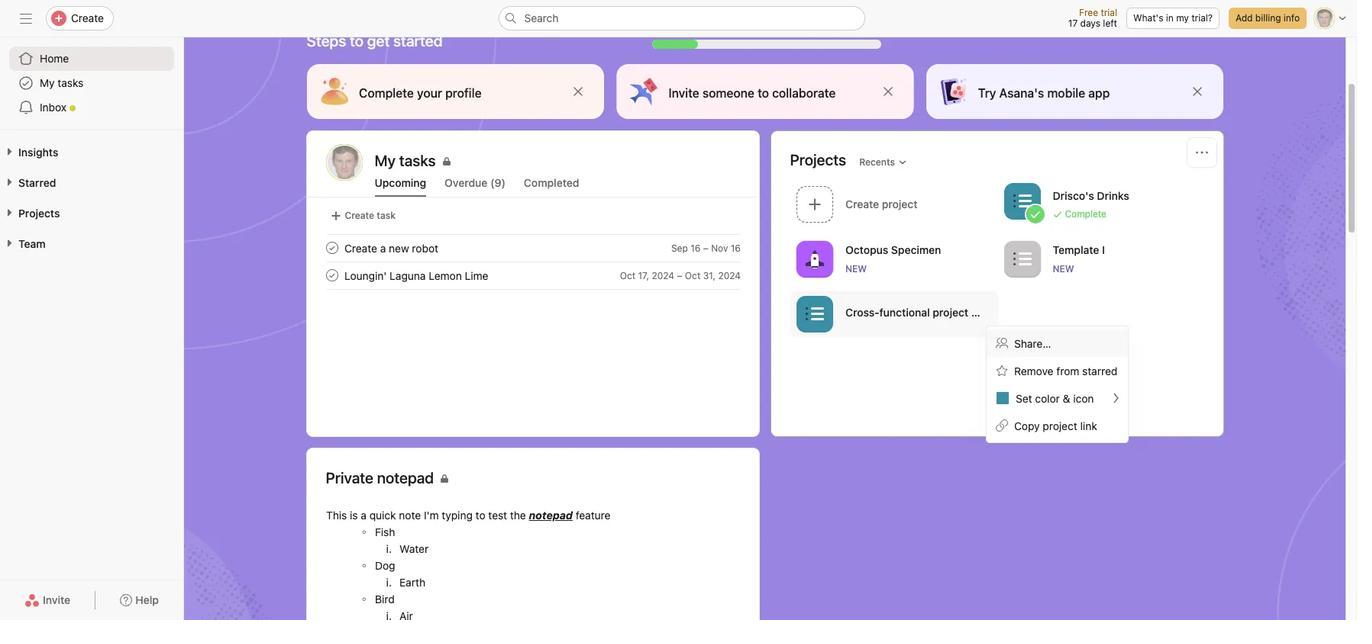 Task type: describe. For each thing, give the bounding box(es) containing it.
complete your profile
[[359, 86, 481, 100]]

loungin' laguna lemon lime
[[344, 269, 488, 282]]

share…
[[1014, 337, 1051, 350]]

tasks
[[58, 76, 84, 89]]

test
[[488, 509, 507, 522]]

create for create a new robot
[[344, 242, 377, 255]]

1 oct from the left
[[619, 270, 635, 281]]

my tasks
[[40, 76, 84, 89]]

ja button
[[326, 144, 362, 181]]

add billing info
[[1236, 12, 1300, 24]]

free trial 17 days left
[[1068, 7, 1117, 29]]

trial
[[1101, 7, 1117, 18]]

home link
[[9, 47, 174, 71]]

set color & icon
[[1016, 392, 1094, 405]]

laguna
[[389, 269, 425, 282]]

dismiss image for try asana's mobile app
[[1191, 86, 1203, 98]]

from
[[1057, 365, 1079, 378]]

help button
[[110, 587, 169, 615]]

create project link
[[790, 181, 997, 230]]

your profile
[[417, 86, 481, 100]]

oct 17, 2024 – oct 31, 2024
[[619, 270, 740, 281]]

octopus specimen new
[[845, 243, 941, 275]]

1 vertical spatial list image
[[1013, 250, 1031, 268]]

completed checkbox for create
[[323, 239, 341, 257]]

0 vertical spatial –
[[703, 242, 708, 254]]

my
[[1176, 12, 1189, 24]]

billing
[[1255, 12, 1281, 24]]

hide sidebar image
[[20, 12, 32, 24]]

2 2024 from the left
[[718, 270, 740, 281]]

mobile app
[[1047, 86, 1110, 100]]

what's
[[1133, 12, 1164, 24]]

my tasks link
[[375, 150, 740, 172]]

projects inside dropdown button
[[18, 207, 60, 220]]

is
[[349, 509, 357, 522]]

private notepad
[[326, 470, 434, 487]]

31,
[[703, 270, 715, 281]]

trial?
[[1192, 12, 1213, 24]]

1 horizontal spatial project
[[1043, 420, 1077, 433]]

cross-
[[845, 306, 879, 319]]

specimen
[[891, 243, 941, 256]]

17,
[[638, 270, 649, 281]]

info
[[1284, 12, 1300, 24]]

steps
[[307, 32, 346, 50]]

2 oct from the left
[[685, 270, 700, 281]]

copy project link link
[[987, 412, 1128, 440]]

help
[[135, 594, 159, 607]]

lemon
[[428, 269, 461, 282]]

create project
[[845, 197, 917, 210]]

private
[[326, 470, 373, 487]]

drisco's
[[1052, 189, 1094, 202]]

someone
[[702, 86, 754, 100]]

0 horizontal spatial a
[[360, 509, 366, 522]]

overdue
[[445, 176, 488, 189]]

free
[[1079, 7, 1098, 18]]

invite for invite someone to collaborate
[[668, 86, 699, 100]]

document containing this is a quick note i'm typing to test the
[[326, 508, 740, 621]]

home
[[40, 52, 69, 65]]

insights
[[18, 146, 58, 159]]

completed checkbox for loungin'
[[323, 267, 341, 285]]

0 horizontal spatial notepad
[[377, 470, 434, 487]]

new for template i
[[1052, 263, 1074, 275]]

days
[[1080, 18, 1101, 29]]

try asana's mobile app
[[978, 86, 1110, 100]]

new for octopus specimen
[[845, 263, 867, 275]]

completed button
[[524, 176, 579, 197]]

plan
[[971, 306, 992, 319]]

water
[[399, 543, 428, 556]]

my tasks link
[[9, 71, 174, 95]]

in
[[1166, 12, 1174, 24]]

1 horizontal spatial notepad
[[529, 509, 572, 522]]

create task
[[345, 210, 396, 221]]

asana's
[[999, 86, 1044, 100]]

search list box
[[498, 6, 865, 31]]

this is a quick note i'm typing to test the notepad feature
[[326, 509, 610, 522]]

to collaborate
[[757, 86, 836, 100]]

invite someone to collaborate
[[668, 86, 836, 100]]

team button
[[0, 237, 46, 252]]

sep 16 – nov 16
[[671, 242, 740, 254]]

sep
[[671, 242, 688, 254]]

inbox link
[[9, 95, 174, 120]]

my tasks
[[375, 152, 436, 170]]

1 16 from the left
[[690, 242, 700, 254]]



Task type: locate. For each thing, give the bounding box(es) containing it.
1 horizontal spatial dismiss image
[[1191, 86, 1203, 98]]

to right steps
[[350, 32, 364, 50]]

list image left template
[[1013, 250, 1031, 268]]

2 new from the left
[[1052, 263, 1074, 275]]

–
[[703, 242, 708, 254], [677, 270, 682, 281]]

starred button
[[0, 176, 56, 191]]

new inside octopus specimen new
[[845, 263, 867, 275]]

0 vertical spatial list image
[[1013, 192, 1031, 210]]

earth
[[399, 577, 425, 590]]

functional
[[879, 306, 930, 319]]

my
[[40, 76, 55, 89]]

0 horizontal spatial project
[[932, 306, 968, 319]]

oct left 17,
[[619, 270, 635, 281]]

0 horizontal spatial complete
[[359, 86, 414, 100]]

0 vertical spatial projects
[[790, 151, 846, 168]]

1 vertical spatial notepad
[[529, 509, 572, 522]]

fish
[[375, 526, 395, 539]]

a
[[380, 242, 386, 255], [360, 509, 366, 522]]

loungin'
[[344, 269, 386, 282]]

completed image for loungin'
[[323, 267, 341, 285]]

0 vertical spatial notepad
[[377, 470, 434, 487]]

1 horizontal spatial 16
[[730, 242, 740, 254]]

1 horizontal spatial –
[[703, 242, 708, 254]]

template i new
[[1052, 243, 1105, 275]]

task
[[377, 210, 396, 221]]

get started
[[367, 32, 443, 50]]

2 completed image from the top
[[323, 267, 341, 285]]

completed image
[[323, 239, 341, 257], [323, 267, 341, 285]]

copy project link
[[1014, 420, 1097, 433]]

0 vertical spatial invite
[[668, 86, 699, 100]]

search
[[524, 11, 559, 24]]

set color & icon link
[[987, 385, 1128, 412]]

notepad up note
[[377, 470, 434, 487]]

create up loungin'
[[344, 242, 377, 255]]

1 2024 from the left
[[651, 270, 674, 281]]

what's in my trial?
[[1133, 12, 1213, 24]]

– down sep
[[677, 270, 682, 281]]

0 vertical spatial complete
[[359, 86, 414, 100]]

create for create
[[71, 11, 104, 24]]

0 vertical spatial a
[[380, 242, 386, 255]]

project down set color & icon link
[[1043, 420, 1077, 433]]

add billing info button
[[1229, 8, 1307, 29]]

to left test
[[475, 509, 485, 522]]

i
[[1102, 243, 1105, 256]]

color
[[1035, 392, 1060, 405]]

starred
[[18, 176, 56, 189]]

robot
[[412, 242, 438, 255]]

global element
[[0, 37, 183, 129]]

link
[[1080, 420, 1097, 433]]

note
[[399, 509, 421, 522]]

0 horizontal spatial to
[[350, 32, 364, 50]]

completed checkbox left loungin'
[[323, 267, 341, 285]]

1 horizontal spatial a
[[380, 242, 386, 255]]

projects button
[[0, 206, 60, 221]]

oct left 31,
[[685, 270, 700, 281]]

complete down steps to get started
[[359, 86, 414, 100]]

i'm
[[423, 509, 438, 522]]

template
[[1052, 243, 1099, 256]]

0 vertical spatial completed image
[[323, 239, 341, 257]]

1 horizontal spatial oct
[[685, 270, 700, 281]]

projects
[[790, 151, 846, 168], [18, 207, 60, 220]]

list image left cross-
[[805, 305, 824, 323]]

1 vertical spatial to
[[475, 509, 485, 522]]

1 horizontal spatial to
[[475, 509, 485, 522]]

search button
[[498, 6, 865, 31]]

1 vertical spatial completed checkbox
[[323, 267, 341, 285]]

share… link
[[987, 330, 1128, 357]]

remove
[[1014, 365, 1054, 378]]

0 horizontal spatial 16
[[690, 242, 700, 254]]

dismiss image up my tasks link
[[572, 86, 584, 98]]

list image inside the cross-functional project plan link
[[805, 305, 824, 323]]

completed image left loungin'
[[323, 267, 341, 285]]

drinks
[[1097, 189, 1129, 202]]

oct
[[619, 270, 635, 281], [685, 270, 700, 281]]

1 vertical spatial project
[[1043, 420, 1077, 433]]

– left the nov
[[703, 242, 708, 254]]

starred
[[1082, 365, 1118, 378]]

complete down drisco's drinks
[[1065, 208, 1106, 220]]

completed
[[524, 176, 579, 189]]

new
[[388, 242, 409, 255]]

quick
[[369, 509, 396, 522]]

cross-functional project plan
[[845, 306, 992, 319]]

16 right the nov
[[730, 242, 740, 254]]

upcoming button
[[375, 176, 426, 197]]

invite inside button
[[43, 594, 70, 607]]

2024
[[651, 270, 674, 281], [718, 270, 740, 281]]

remove from starred
[[1014, 365, 1118, 378]]

1 dismiss image from the left
[[572, 86, 584, 98]]

1 vertical spatial completed image
[[323, 267, 341, 285]]

invite button
[[15, 587, 80, 615]]

17
[[1068, 18, 1078, 29]]

0 horizontal spatial projects
[[18, 207, 60, 220]]

list image left 'drisco's'
[[1013, 192, 1031, 210]]

0 vertical spatial project
[[932, 306, 968, 319]]

rocket image
[[805, 250, 824, 268]]

1 horizontal spatial projects
[[790, 151, 846, 168]]

cross-functional project plan link
[[790, 291, 997, 340]]

document
[[326, 508, 740, 621]]

16
[[690, 242, 700, 254], [730, 242, 740, 254]]

0 horizontal spatial 2024
[[651, 270, 674, 281]]

2024 right 31,
[[718, 270, 740, 281]]

0 horizontal spatial new
[[845, 263, 867, 275]]

2 vertical spatial create
[[344, 242, 377, 255]]

projects down starred
[[18, 207, 60, 220]]

create a new robot
[[344, 242, 438, 255]]

2 vertical spatial list image
[[805, 305, 824, 323]]

completed image down create task button
[[323, 239, 341, 257]]

1 vertical spatial projects
[[18, 207, 60, 220]]

create for create task
[[345, 210, 374, 221]]

lime
[[464, 269, 488, 282]]

fish water dog earth bird
[[375, 526, 428, 606]]

dismiss image up actions image at the top of page
[[1191, 86, 1203, 98]]

invite for invite
[[43, 594, 70, 607]]

this
[[326, 509, 347, 522]]

create up home link
[[71, 11, 104, 24]]

0 horizontal spatial oct
[[619, 270, 635, 281]]

a right is
[[360, 509, 366, 522]]

actions image
[[1196, 147, 1208, 159]]

1 horizontal spatial invite
[[668, 86, 699, 100]]

create inside create dropdown button
[[71, 11, 104, 24]]

1 vertical spatial invite
[[43, 594, 70, 607]]

1 vertical spatial a
[[360, 509, 366, 522]]

0 horizontal spatial dismiss image
[[572, 86, 584, 98]]

1 vertical spatial create
[[345, 210, 374, 221]]

complete
[[359, 86, 414, 100], [1065, 208, 1106, 220]]

project
[[932, 306, 968, 319], [1043, 420, 1077, 433]]

what's in my trial? button
[[1126, 8, 1220, 29]]

1 completed image from the top
[[323, 239, 341, 257]]

copy
[[1014, 420, 1040, 433]]

2024 right 17,
[[651, 270, 674, 281]]

create inside create task button
[[345, 210, 374, 221]]

2 16 from the left
[[730, 242, 740, 254]]

project left plan
[[932, 306, 968, 319]]

overdue (9)
[[445, 176, 506, 189]]

create left task
[[345, 210, 374, 221]]

1 vertical spatial –
[[677, 270, 682, 281]]

set
[[1016, 392, 1032, 405]]

drisco's drinks
[[1052, 189, 1129, 202]]

0 vertical spatial completed checkbox
[[323, 239, 341, 257]]

team
[[18, 238, 46, 251]]

new down template
[[1052, 263, 1074, 275]]

complete for complete your profile
[[359, 86, 414, 100]]

recents
[[859, 156, 895, 168]]

insights button
[[0, 145, 58, 160]]

1 horizontal spatial new
[[1052, 263, 1074, 275]]

overdue (9) button
[[445, 176, 506, 197]]

new down octopus
[[845, 263, 867, 275]]

dismiss image for complete your profile
[[572, 86, 584, 98]]

2 dismiss image from the left
[[1191, 86, 1203, 98]]

(9)
[[490, 176, 506, 189]]

2 completed checkbox from the top
[[323, 267, 341, 285]]

upcoming
[[375, 176, 426, 189]]

ja
[[338, 156, 350, 170]]

new inside template i new
[[1052, 263, 1074, 275]]

notepad right the 'the' in the left bottom of the page
[[529, 509, 572, 522]]

projects left recents
[[790, 151, 846, 168]]

Completed checkbox
[[323, 239, 341, 257], [323, 267, 341, 285]]

0 horizontal spatial invite
[[43, 594, 70, 607]]

nov
[[711, 242, 728, 254]]

dismiss image
[[881, 86, 894, 98]]

bird
[[375, 593, 394, 606]]

completed checkbox down create task button
[[323, 239, 341, 257]]

1 horizontal spatial complete
[[1065, 208, 1106, 220]]

0 horizontal spatial –
[[677, 270, 682, 281]]

steps to get started
[[307, 32, 443, 50]]

create
[[71, 11, 104, 24], [345, 210, 374, 221], [344, 242, 377, 255]]

16 right sep
[[690, 242, 700, 254]]

a left new
[[380, 242, 386, 255]]

1 horizontal spatial 2024
[[718, 270, 740, 281]]

create button
[[46, 6, 114, 31]]

add
[[1236, 12, 1253, 24]]

icon
[[1073, 392, 1094, 405]]

1 new from the left
[[845, 263, 867, 275]]

completed image for create
[[323, 239, 341, 257]]

complete for complete
[[1065, 208, 1106, 220]]

1 vertical spatial complete
[[1065, 208, 1106, 220]]

&
[[1063, 392, 1070, 405]]

feature
[[575, 509, 610, 522]]

1 completed checkbox from the top
[[323, 239, 341, 257]]

0 vertical spatial create
[[71, 11, 104, 24]]

dismiss image
[[572, 86, 584, 98], [1191, 86, 1203, 98]]

list image
[[1013, 192, 1031, 210], [1013, 250, 1031, 268], [805, 305, 824, 323]]

create task button
[[326, 205, 399, 227]]

0 vertical spatial to
[[350, 32, 364, 50]]

typing
[[441, 509, 472, 522]]

octopus
[[845, 243, 888, 256]]



Task type: vqa. For each thing, say whether or not it's contained in the screenshot.
mobile app
yes



